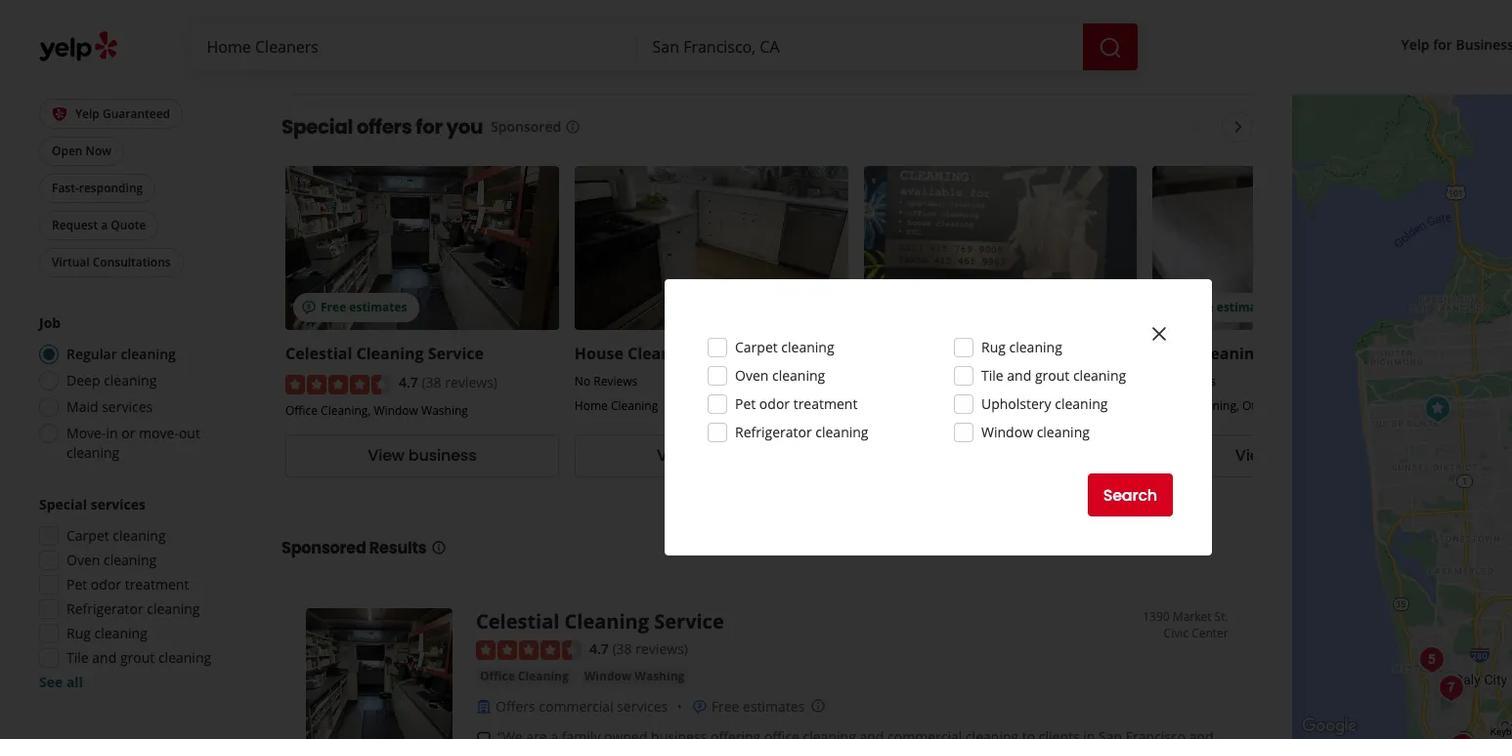 Task type: describe. For each thing, give the bounding box(es) containing it.
maid
[[66, 398, 98, 416]]

open now
[[52, 143, 112, 159]]

free estimates for 16 free estimates v2 icon
[[711, 698, 805, 717]]

window for window cleaning
[[981, 423, 1033, 442]]

2 home from the left
[[952, 398, 985, 415]]

rug inside "group"
[[66, 625, 91, 643]]

yelp guaranteed button
[[39, 98, 183, 129]]

next image
[[1227, 116, 1250, 139]]

sponsored for sponsored
[[491, 118, 561, 136]]

view inside house cleaning no reviews home cleaning view business
[[657, 445, 694, 468]]

0 horizontal spatial for
[[416, 114, 442, 141]]

close image
[[1148, 322, 1171, 346]]

oven cleaning inside "group"
[[66, 551, 157, 570]]

cleaning up 'office cleaning, window washing'
[[356, 344, 424, 365]]

move-in or move-out cleaning
[[66, 424, 200, 462]]

pet odor treatment inside search dialog
[[735, 395, 858, 413]]

results
[[369, 537, 427, 560]]

celestial cleaning service image
[[306, 609, 453, 740]]

16 free estimates v2 image
[[692, 700, 707, 716]]

office cleaning link
[[476, 668, 573, 687]]

treatment inside search dialog
[[793, 395, 858, 413]]

virtual consultations button
[[39, 248, 183, 278]]

option group containing job
[[33, 314, 242, 463]]

grout inside search dialog
[[1035, 367, 1070, 385]]

upholstery
[[981, 395, 1051, 413]]

4.7 (38 reviews) for leftmost 4.7 star rating image
[[399, 374, 498, 392]]

offers
[[496, 698, 535, 717]]

out
[[179, 424, 200, 443]]

cleaning inside move-in or move-out cleaning
[[66, 444, 120, 462]]

regular cleaning
[[66, 345, 176, 364]]

yelp for business button
[[1394, 28, 1512, 63]]

market
[[1173, 609, 1212, 625]]

business for start cleaning service
[[1276, 445, 1344, 468]]

1390
[[1143, 609, 1170, 625]]

in
[[106, 424, 118, 443]]

free estimates link for celestial cleaning service
[[285, 167, 559, 331]]

yelp guaranteed
[[75, 105, 170, 122]]

grout inside "group"
[[120, 649, 155, 668]]

window for window washing
[[584, 669, 632, 685]]

office for office cleaning, window washing
[[285, 403, 318, 419]]

fast-
[[52, 180, 79, 196]]

0 vertical spatial celestial cleaning service link
[[285, 344, 484, 365]]

sponsored for sponsored results
[[282, 537, 366, 560]]

carpet inside "group"
[[66, 527, 109, 545]]

start cleaning service link
[[1153, 344, 1323, 365]]

cleaning right start
[[1196, 344, 1263, 365]]

richyelle's cleaning image
[[1413, 641, 1452, 680]]

0 vertical spatial 4.7
[[399, 374, 418, 392]]

yelp for business
[[1401, 36, 1512, 54]]

st.
[[1215, 609, 1228, 625]]

maid services
[[66, 398, 153, 416]]

sponsored results
[[282, 537, 427, 560]]

0 vertical spatial washing
[[421, 403, 468, 419]]

1 horizontal spatial 16 info v2 image
[[565, 119, 581, 135]]

fast-responding
[[52, 180, 143, 196]]

&
[[995, 445, 1006, 468]]

regular for regular cleaning
[[66, 345, 117, 364]]

no inside house cleaning no reviews home cleaning view business
[[575, 374, 591, 390]]

quote
[[111, 217, 146, 234]]

office cleaning
[[480, 669, 569, 685]]

group containing special services
[[33, 496, 242, 693]]

cleaning, inside start cleaning service no reviews home cleaning, office cleaning
[[1189, 398, 1239, 415]]

commercial
[[539, 698, 613, 717]]

0 horizontal spatial 4.7 star rating image
[[285, 375, 391, 395]]

2 vertical spatial services
[[617, 698, 668, 717]]

open
[[52, 143, 83, 159]]

move-
[[66, 424, 106, 443]]

google image
[[1297, 715, 1361, 740]]

view business for celestial cleaning service
[[368, 445, 477, 468]]

center
[[1192, 625, 1228, 642]]

regular cleaning clear all
[[39, 19, 129, 51]]

view business for start cleaning service
[[1235, 445, 1344, 468]]

1 vertical spatial celestial cleaning service link
[[476, 609, 724, 635]]

1 vertical spatial reviews)
[[636, 640, 688, 659]]

0 vertical spatial celestial cleaning service
[[285, 344, 484, 365]]

pet odor treatment inside "group"
[[66, 576, 189, 594]]

1 horizontal spatial 4.7
[[589, 640, 609, 659]]

office cleaning button
[[476, 668, 573, 687]]

refrigerator inside "group"
[[66, 600, 143, 619]]

see
[[39, 674, 63, 692]]

map region
[[1090, 69, 1512, 740]]

yelp for yelp guaranteed
[[75, 105, 100, 122]]

treatment inside "group"
[[125, 576, 189, 594]]

request a quote button
[[39, 211, 159, 240]]

0 horizontal spatial service
[[428, 344, 484, 365]]

window washing button
[[580, 668, 688, 687]]

special for special offers for you
[[282, 114, 353, 141]]

cleaning down start cleaning service link
[[1278, 398, 1325, 415]]

availability
[[1010, 445, 1095, 468]]

move-
[[139, 424, 179, 443]]

2 horizontal spatial estimates
[[1217, 300, 1275, 316]]

pet inside search dialog
[[735, 395, 756, 413]]

estimates for 16 free estimates v2 image
[[349, 300, 407, 316]]

office for office cleaning, home cleaning
[[864, 398, 896, 415]]

free for 16 free estimates v2 image
[[321, 300, 346, 316]]

no inside start cleaning service no reviews home cleaning, office cleaning
[[1153, 374, 1169, 390]]

cleaning, for cleaning
[[899, 398, 949, 415]]

1 vertical spatial celestial
[[476, 609, 560, 635]]

request
[[52, 217, 98, 234]]

office cleaning, window washing
[[285, 403, 468, 419]]

free for 16 free estimates v2 icon
[[711, 698, 739, 717]]

view business link for view
[[575, 435, 848, 478]]

1 vertical spatial 16 info v2 image
[[431, 540, 446, 556]]

yelp for yelp for business
[[1401, 36, 1430, 54]]

window washing link
[[580, 668, 688, 687]]

guaranteed
[[103, 105, 170, 122]]

home inside house cleaning no reviews home cleaning view business
[[575, 398, 608, 415]]

tile and grout cleaning inside search dialog
[[981, 367, 1126, 385]]

house
[[575, 344, 624, 365]]

keybo
[[1491, 727, 1512, 738]]

hellen family cleaning link
[[864, 344, 1042, 365]]

get
[[906, 445, 933, 468]]

clear all link
[[39, 35, 83, 51]]

responding
[[79, 180, 143, 196]]

search button
[[1088, 474, 1173, 517]]

estimates for 16 free estimates v2 icon
[[743, 698, 805, 717]]

refrigerator cleaning inside search dialog
[[735, 423, 869, 442]]

loany's deep cleaning service image
[[1443, 728, 1482, 740]]

window washing
[[584, 669, 685, 685]]

view for celestial cleaning service
[[368, 445, 405, 468]]

2 horizontal spatial free
[[1188, 300, 1214, 316]]

cleaning, for service
[[321, 403, 371, 419]]

get pricing & availability
[[906, 445, 1095, 468]]

1 horizontal spatial service
[[654, 609, 724, 635]]

cleaning up window cleaning
[[989, 398, 1036, 415]]



Task type: locate. For each thing, give the bounding box(es) containing it.
16 commercial services v2 image
[[476, 700, 492, 716]]

see all
[[39, 674, 83, 692]]

and inside search dialog
[[1007, 367, 1032, 385]]

0 vertical spatial odor
[[759, 395, 790, 413]]

2 horizontal spatial free estimates
[[1188, 300, 1275, 316]]

4.7 star rating image
[[285, 375, 391, 395], [476, 641, 582, 661]]

refrigerator
[[735, 423, 812, 442], [66, 600, 143, 619]]

view business
[[368, 445, 477, 468], [1235, 445, 1344, 468]]

reviews inside start cleaning service no reviews home cleaning, office cleaning
[[1172, 374, 1216, 390]]

all inside regular cleaning clear all
[[70, 35, 83, 51]]

0 vertical spatial carpet
[[735, 338, 778, 357]]

start
[[1153, 344, 1192, 365]]

tile inside search dialog
[[981, 367, 1004, 385]]

1 business from the left
[[408, 445, 477, 468]]

deep cleaning
[[66, 371, 157, 390]]

1 horizontal spatial treatment
[[793, 395, 858, 413]]

keybo button
[[1491, 726, 1512, 740]]

refrigerator cleaning
[[735, 423, 869, 442], [66, 600, 200, 619]]

cleaning up the upholstery
[[974, 344, 1042, 365]]

celestial cleaning service link up window washing on the bottom left
[[476, 609, 724, 635]]

office inside start cleaning service no reviews home cleaning, office cleaning
[[1242, 398, 1275, 415]]

cleaning,
[[899, 398, 949, 415], [1189, 398, 1239, 415], [321, 403, 371, 419]]

services
[[102, 398, 153, 416], [91, 496, 146, 514], [617, 698, 668, 717]]

1 horizontal spatial cleaning,
[[899, 398, 949, 415]]

1 no from the left
[[575, 374, 591, 390]]

for left you
[[416, 114, 442, 141]]

services for special services
[[91, 496, 146, 514]]

1 vertical spatial yelp
[[75, 105, 100, 122]]

0 horizontal spatial refrigerator cleaning
[[66, 600, 200, 619]]

services up or
[[102, 398, 153, 416]]

all right clear
[[70, 35, 83, 51]]

oven inside "group"
[[66, 551, 100, 570]]

free up start
[[1188, 300, 1214, 316]]

0 vertical spatial group
[[35, 67, 242, 282]]

offers
[[357, 114, 412, 141]]

4.7 (38 reviews) up 'office cleaning, window washing'
[[399, 374, 498, 392]]

carpet cleaning inside search dialog
[[735, 338, 834, 357]]

civic
[[1164, 625, 1189, 642]]

rug cleaning inside "group"
[[66, 625, 147, 643]]

celestial
[[285, 344, 352, 365], [476, 609, 560, 635]]

free estimates right 16 free estimates v2 image
[[321, 300, 407, 316]]

1 reviews from the left
[[594, 374, 638, 390]]

free estimates right 16 free estimates v2 icon
[[711, 698, 805, 717]]

or
[[121, 424, 135, 443]]

1 vertical spatial grout
[[120, 649, 155, 668]]

0 vertical spatial 16 info v2 image
[[565, 119, 581, 135]]

request a quote
[[52, 217, 146, 234]]

business
[[408, 445, 477, 468], [698, 445, 766, 468], [1276, 445, 1344, 468]]

home
[[575, 398, 608, 415], [952, 398, 985, 415], [1153, 398, 1186, 415]]

1 vertical spatial regular
[[66, 345, 117, 364]]

start cleaning service no reviews home cleaning, office cleaning
[[1153, 344, 1325, 415]]

2 horizontal spatial view
[[1235, 445, 1272, 468]]

1 horizontal spatial odor
[[759, 395, 790, 413]]

4.7 (38 reviews) up window washing on the bottom left
[[589, 640, 688, 659]]

rug up the "see all" button
[[66, 625, 91, 643]]

reviews down start
[[1172, 374, 1216, 390]]

1 vertical spatial celestial cleaning service
[[476, 609, 724, 635]]

celestial down 16 free estimates v2 image
[[285, 344, 352, 365]]

rug
[[981, 338, 1006, 357], [66, 625, 91, 643]]

clear
[[39, 35, 67, 51]]

cleaning down house cleaning link
[[611, 398, 658, 415]]

0 vertical spatial carpet cleaning
[[735, 338, 834, 357]]

1 horizontal spatial 4.7 (38 reviews)
[[589, 640, 688, 659]]

home down house
[[575, 398, 608, 415]]

pet odor treatment
[[735, 395, 858, 413], [66, 576, 189, 594]]

oven inside search dialog
[[735, 367, 769, 385]]

regular inside regular cleaning clear all
[[39, 19, 81, 36]]

view for start cleaning service
[[1235, 445, 1272, 468]]

0 vertical spatial (38
[[422, 374, 441, 392]]

refrigerator inside search dialog
[[735, 423, 812, 442]]

yelp inside yelp for business "button"
[[1401, 36, 1430, 54]]

0 horizontal spatial free
[[321, 300, 346, 316]]

1 horizontal spatial oven cleaning
[[735, 367, 825, 385]]

washing inside button
[[635, 669, 685, 685]]

cleaning
[[356, 344, 424, 365], [628, 344, 695, 365], [974, 344, 1042, 365], [1196, 344, 1263, 365], [611, 398, 658, 415], [989, 398, 1036, 415], [1278, 398, 1325, 415], [565, 609, 649, 635], [518, 669, 569, 685]]

estimates right 16 free estimates v2 icon
[[743, 698, 805, 717]]

cleaning up "offers"
[[518, 669, 569, 685]]

(38 up 'office cleaning, window washing'
[[422, 374, 441, 392]]

0 vertical spatial 4.7 star rating image
[[285, 375, 391, 395]]

0 vertical spatial refrigerator cleaning
[[735, 423, 869, 442]]

view business down start cleaning service no reviews home cleaning, office cleaning
[[1235, 445, 1344, 468]]

free estimates link for start cleaning service
[[1153, 167, 1426, 331]]

16 speech v2 image
[[476, 731, 492, 740]]

carpet inside search dialog
[[735, 338, 778, 357]]

house cleaning link
[[575, 344, 695, 365]]

no down start
[[1153, 374, 1169, 390]]

3 business from the left
[[1276, 445, 1344, 468]]

for left 'business'
[[1433, 36, 1452, 54]]

search image
[[1098, 36, 1122, 59]]

0 horizontal spatial free estimates
[[321, 300, 407, 316]]

carpet cleaning inside "group"
[[66, 527, 166, 545]]

now
[[86, 143, 112, 159]]

odor inside search dialog
[[759, 395, 790, 413]]

office inside button
[[480, 669, 515, 685]]

None search field
[[191, 23, 1141, 70]]

home up the pricing
[[952, 398, 985, 415]]

rug cleaning inside search dialog
[[981, 338, 1062, 357]]

1 vertical spatial tile and grout cleaning
[[66, 649, 211, 668]]

1 vertical spatial pet odor treatment
[[66, 576, 189, 594]]

1 vertical spatial oven cleaning
[[66, 551, 157, 570]]

service
[[428, 344, 484, 365], [1267, 344, 1323, 365], [654, 609, 724, 635]]

free price estimates from local home cleaners image
[[1028, 0, 1126, 62]]

reviews)
[[445, 374, 498, 392], [636, 640, 688, 659]]

window
[[374, 403, 418, 419], [981, 423, 1033, 442], [584, 669, 632, 685]]

regular up deep
[[66, 345, 117, 364]]

3 home from the left
[[1153, 398, 1186, 415]]

0 vertical spatial reviews)
[[445, 374, 498, 392]]

special down "move-"
[[39, 496, 87, 514]]

special for special services
[[39, 496, 87, 514]]

0 horizontal spatial tile and grout cleaning
[[66, 649, 211, 668]]

celestial cleaning service link up 'office cleaning, window washing'
[[285, 344, 484, 365]]

2 horizontal spatial view business link
[[1153, 435, 1426, 478]]

0 vertical spatial and
[[1007, 367, 1032, 385]]

carpet cleaning
[[735, 338, 834, 357], [66, 527, 166, 545]]

regular inside option group
[[66, 345, 117, 364]]

rug cleaning up the upholstery
[[981, 338, 1062, 357]]

1 horizontal spatial 4.7 star rating image
[[476, 641, 582, 661]]

services for maid services
[[102, 398, 153, 416]]

regular
[[39, 19, 81, 36], [66, 345, 117, 364]]

sponsored left results
[[282, 537, 366, 560]]

3 view business link from the left
[[1153, 435, 1426, 478]]

16 yelp guaranteed v2 image
[[52, 107, 67, 122]]

special
[[282, 114, 353, 141], [39, 496, 87, 514]]

estimates right 16 free estimates v2 image
[[349, 300, 407, 316]]

1 horizontal spatial reviews
[[1172, 374, 1216, 390]]

2 view from the left
[[657, 445, 694, 468]]

0 horizontal spatial 4.7
[[399, 374, 418, 392]]

tile and grout cleaning up the "see all" button
[[66, 649, 211, 668]]

view business link for cleaning,
[[1153, 435, 1426, 478]]

regular up 16 yelp guaranteed v2 image
[[39, 19, 81, 36]]

celestial up office cleaning
[[476, 609, 560, 635]]

1390 market st. civic center
[[1143, 609, 1228, 642]]

group
[[35, 67, 242, 282], [33, 496, 242, 693]]

1 horizontal spatial and
[[1007, 367, 1032, 385]]

service inside start cleaning service no reviews home cleaning, office cleaning
[[1267, 344, 1323, 365]]

option group
[[33, 314, 242, 463]]

0 horizontal spatial oven
[[66, 551, 100, 570]]

job
[[39, 314, 61, 332]]

office for office cleaning
[[480, 669, 515, 685]]

0 vertical spatial 4.7 (38 reviews)
[[399, 374, 498, 392]]

4.7 star rating image up 'office cleaning, window washing'
[[285, 375, 391, 395]]

pet
[[735, 395, 756, 413], [66, 576, 87, 594]]

odor inside "group"
[[91, 576, 121, 594]]

sponsored right you
[[491, 118, 561, 136]]

0 horizontal spatial special
[[39, 496, 87, 514]]

1 horizontal spatial sponsored
[[491, 118, 561, 136]]

0 vertical spatial services
[[102, 398, 153, 416]]

business inside house cleaning no reviews home cleaning view business
[[698, 445, 766, 468]]

estimates
[[349, 300, 407, 316], [1217, 300, 1275, 316], [743, 698, 805, 717]]

1 horizontal spatial rug cleaning
[[981, 338, 1062, 357]]

office cleaning, home cleaning
[[864, 398, 1036, 415]]

all right see
[[66, 674, 83, 692]]

0 vertical spatial for
[[1433, 36, 1452, 54]]

pricing
[[937, 445, 991, 468]]

free right 16 free estimates v2 icon
[[711, 698, 739, 717]]

1 horizontal spatial reviews)
[[636, 640, 688, 659]]

0 vertical spatial regular
[[39, 19, 81, 36]]

0 vertical spatial special
[[282, 114, 353, 141]]

4.7 star rating image up office cleaning
[[476, 641, 582, 661]]

(38
[[422, 374, 441, 392], [612, 640, 632, 659]]

cleaning right house
[[628, 344, 695, 365]]

reviews down house
[[594, 374, 638, 390]]

2 reviews from the left
[[1172, 374, 1216, 390]]

free
[[321, 300, 346, 316], [1188, 300, 1214, 316], [711, 698, 739, 717]]

free estimates up start cleaning service link
[[1188, 300, 1275, 316]]

0 horizontal spatial washing
[[421, 403, 468, 419]]

window inside search dialog
[[981, 423, 1033, 442]]

services down move-in or move-out cleaning
[[91, 496, 146, 514]]

1 vertical spatial for
[[416, 114, 442, 141]]

upholstery cleaning
[[981, 395, 1108, 413]]

16 free estimates v2 image
[[301, 300, 317, 316]]

tile
[[981, 367, 1004, 385], [66, 649, 89, 668]]

4.7 (38 reviews) for right 4.7 star rating image
[[589, 640, 688, 659]]

oven cleaning inside search dialog
[[735, 367, 825, 385]]

cleaning up window washing on the bottom left
[[565, 609, 649, 635]]

grout
[[1035, 367, 1070, 385], [120, 649, 155, 668]]

0 vertical spatial tile and grout cleaning
[[981, 367, 1126, 385]]

business for celestial cleaning service
[[408, 445, 477, 468]]

cleaning inside button
[[518, 669, 569, 685]]

1 vertical spatial group
[[33, 496, 242, 693]]

(38 up window washing on the bottom left
[[612, 640, 632, 659]]

0 vertical spatial window
[[374, 403, 418, 419]]

0 horizontal spatial 4.7 (38 reviews)
[[399, 374, 498, 392]]

celestial cleaning service link
[[285, 344, 484, 365], [476, 609, 724, 635]]

rug cleaning up the "see all" button
[[66, 625, 147, 643]]

tile up the upholstery
[[981, 367, 1004, 385]]

oven
[[735, 367, 769, 385], [66, 551, 100, 570]]

2 free estimates link from the left
[[1153, 167, 1426, 331]]

sponsored
[[491, 118, 561, 136], [282, 537, 366, 560]]

0 horizontal spatial reviews)
[[445, 374, 498, 392]]

1 free estimates link from the left
[[285, 167, 559, 331]]

0 vertical spatial oven
[[735, 367, 769, 385]]

1 vertical spatial all
[[66, 674, 83, 692]]

1 horizontal spatial carpet
[[735, 338, 778, 357]]

3 view from the left
[[1235, 445, 1272, 468]]

1 vertical spatial odor
[[91, 576, 121, 594]]

2 vertical spatial window
[[584, 669, 632, 685]]

oven cleaning
[[735, 367, 825, 385], [66, 551, 157, 570]]

washing
[[421, 403, 468, 419], [635, 669, 685, 685]]

home down start
[[1153, 398, 1186, 415]]

regular for regular cleaning clear all
[[39, 19, 81, 36]]

cleaning
[[84, 19, 129, 36], [781, 338, 834, 357], [1009, 338, 1062, 357], [121, 345, 176, 364], [772, 367, 825, 385], [1073, 367, 1126, 385], [104, 371, 157, 390], [1055, 395, 1108, 413], [816, 423, 869, 442], [1037, 423, 1090, 442], [66, 444, 120, 462], [113, 527, 166, 545], [104, 551, 157, 570], [147, 600, 200, 619], [94, 625, 147, 643], [158, 649, 211, 668]]

0 horizontal spatial yelp
[[75, 105, 100, 122]]

consultations
[[93, 254, 171, 271]]

0 horizontal spatial business
[[408, 445, 477, 468]]

a
[[101, 217, 108, 234]]

0 vertical spatial grout
[[1035, 367, 1070, 385]]

2 horizontal spatial window
[[981, 423, 1033, 442]]

for inside "button"
[[1433, 36, 1452, 54]]

free right 16 free estimates v2 image
[[321, 300, 346, 316]]

0 horizontal spatial carpet cleaning
[[66, 527, 166, 545]]

pet inside "group"
[[66, 576, 87, 594]]

1 horizontal spatial view business link
[[575, 435, 848, 478]]

victory's cleaning services image
[[1432, 670, 1471, 709]]

cleaning inside regular cleaning clear all
[[84, 19, 129, 36]]

1 vertical spatial rug
[[66, 625, 91, 643]]

virtual
[[52, 254, 90, 271]]

office
[[864, 398, 896, 415], [1242, 398, 1275, 415], [285, 403, 318, 419], [480, 669, 515, 685]]

get pricing & availability button
[[864, 435, 1137, 478]]

home inside start cleaning service no reviews home cleaning, office cleaning
[[1153, 398, 1186, 415]]

trejo & daughters cleaning service image
[[1419, 390, 1458, 429]]

0 vertical spatial tile
[[981, 367, 1004, 385]]

and
[[1007, 367, 1032, 385], [92, 649, 117, 668]]

odor
[[759, 395, 790, 413], [91, 576, 121, 594]]

open now button
[[39, 137, 124, 166]]

yelp left 'business'
[[1401, 36, 1430, 54]]

treatment
[[793, 395, 858, 413], [125, 576, 189, 594]]

search
[[1103, 484, 1157, 507]]

refrigerator cleaning inside "group"
[[66, 600, 200, 619]]

0 horizontal spatial rug
[[66, 625, 91, 643]]

celestial cleaning service up window washing on the bottom left
[[476, 609, 724, 635]]

0 horizontal spatial oven cleaning
[[66, 551, 157, 570]]

0 horizontal spatial window
[[374, 403, 418, 419]]

0 horizontal spatial free estimates link
[[285, 167, 559, 331]]

free estimates for 16 free estimates v2 image
[[321, 300, 407, 316]]

special services
[[39, 496, 146, 514]]

and inside "group"
[[92, 649, 117, 668]]

16 info v2 image
[[565, 119, 581, 135], [431, 540, 446, 556]]

services down window washing button
[[617, 698, 668, 717]]

0 horizontal spatial (38
[[422, 374, 441, 392]]

previous image
[[1182, 116, 1205, 139]]

deep
[[66, 371, 100, 390]]

rug cleaning
[[981, 338, 1062, 357], [66, 625, 147, 643]]

special offers for you
[[282, 114, 483, 141]]

1 horizontal spatial free estimates link
[[1153, 167, 1426, 331]]

celestial cleaning service
[[285, 344, 484, 365], [476, 609, 724, 635]]

1 horizontal spatial free
[[711, 698, 739, 717]]

for
[[1433, 36, 1452, 54], [416, 114, 442, 141]]

reviews inside house cleaning no reviews home cleaning view business
[[594, 374, 638, 390]]

fast-responding button
[[39, 174, 156, 203]]

family
[[918, 344, 970, 365]]

0 vertical spatial oven cleaning
[[735, 367, 825, 385]]

1 view business from the left
[[368, 445, 477, 468]]

1 horizontal spatial free estimates
[[711, 698, 805, 717]]

tile and grout cleaning inside "group"
[[66, 649, 211, 668]]

1 vertical spatial tile
[[66, 649, 89, 668]]

hellen family cleaning
[[864, 344, 1042, 365]]

2 view business link from the left
[[575, 435, 848, 478]]

1 horizontal spatial refrigerator cleaning
[[735, 423, 869, 442]]

1 view business link from the left
[[285, 435, 559, 478]]

1 vertical spatial oven
[[66, 551, 100, 570]]

2 no from the left
[[1153, 374, 1169, 390]]

0 vertical spatial celestial
[[285, 344, 352, 365]]

4.7 up 'office cleaning, window washing'
[[399, 374, 418, 392]]

0 horizontal spatial rug cleaning
[[66, 625, 147, 643]]

window cleaning
[[981, 423, 1090, 442]]

rug right family
[[981, 338, 1006, 357]]

yelp inside yelp guaranteed button
[[75, 105, 100, 122]]

window inside window washing button
[[584, 669, 632, 685]]

1 horizontal spatial pet
[[735, 395, 756, 413]]

virtual consultations
[[52, 254, 171, 271]]

view business down 'office cleaning, window washing'
[[368, 445, 477, 468]]

1 horizontal spatial window
[[584, 669, 632, 685]]

offers commercial services
[[496, 698, 668, 717]]

celestial cleaning service up 'office cleaning, window washing'
[[285, 344, 484, 365]]

2 view business from the left
[[1235, 445, 1344, 468]]

2 business from the left
[[698, 445, 766, 468]]

1 horizontal spatial view business
[[1235, 445, 1344, 468]]

tile up the "see all" button
[[66, 649, 89, 668]]

2 horizontal spatial cleaning,
[[1189, 398, 1239, 415]]

special inside "group"
[[39, 496, 87, 514]]

rug inside search dialog
[[981, 338, 1006, 357]]

1 vertical spatial 4.7 (38 reviews)
[[589, 640, 688, 659]]

no
[[575, 374, 591, 390], [1153, 374, 1169, 390]]

1 vertical spatial refrigerator cleaning
[[66, 600, 200, 619]]

business
[[1456, 36, 1512, 54]]

you
[[446, 114, 483, 141]]

special left offers
[[282, 114, 353, 141]]

house cleaning no reviews home cleaning view business
[[575, 344, 766, 468]]

0 horizontal spatial no
[[575, 374, 591, 390]]

1 horizontal spatial celestial
[[476, 609, 560, 635]]

group containing yelp guaranteed
[[35, 67, 242, 282]]

no down house
[[575, 374, 591, 390]]

yelp right 16 yelp guaranteed v2 image
[[75, 105, 100, 122]]

search dialog
[[0, 0, 1512, 740]]

all inside "group"
[[66, 674, 83, 692]]

0 vertical spatial rug cleaning
[[981, 338, 1062, 357]]

0 horizontal spatial odor
[[91, 576, 121, 594]]

tile inside "group"
[[66, 649, 89, 668]]

1 vertical spatial services
[[91, 496, 146, 514]]

estimates up start cleaning service link
[[1217, 300, 1275, 316]]

1 horizontal spatial refrigerator
[[735, 423, 812, 442]]

tile and grout cleaning up upholstery cleaning
[[981, 367, 1126, 385]]

0 horizontal spatial view business
[[368, 445, 477, 468]]

1 horizontal spatial (38
[[612, 640, 632, 659]]

1 vertical spatial 4.7
[[589, 640, 609, 659]]

see all button
[[39, 674, 83, 692]]

1 vertical spatial sponsored
[[282, 537, 366, 560]]

1 home from the left
[[575, 398, 608, 415]]

services inside "group"
[[91, 496, 146, 514]]

1 horizontal spatial washing
[[635, 669, 685, 685]]

4.7 up window washing on the bottom left
[[589, 640, 609, 659]]

hellen
[[864, 344, 914, 365]]

1 view from the left
[[368, 445, 405, 468]]

info icon image
[[811, 699, 826, 715], [811, 699, 826, 715]]

0 vertical spatial yelp
[[1401, 36, 1430, 54]]



Task type: vqa. For each thing, say whether or not it's contained in the screenshot.
"NOTIFICATIONS" ICON
no



